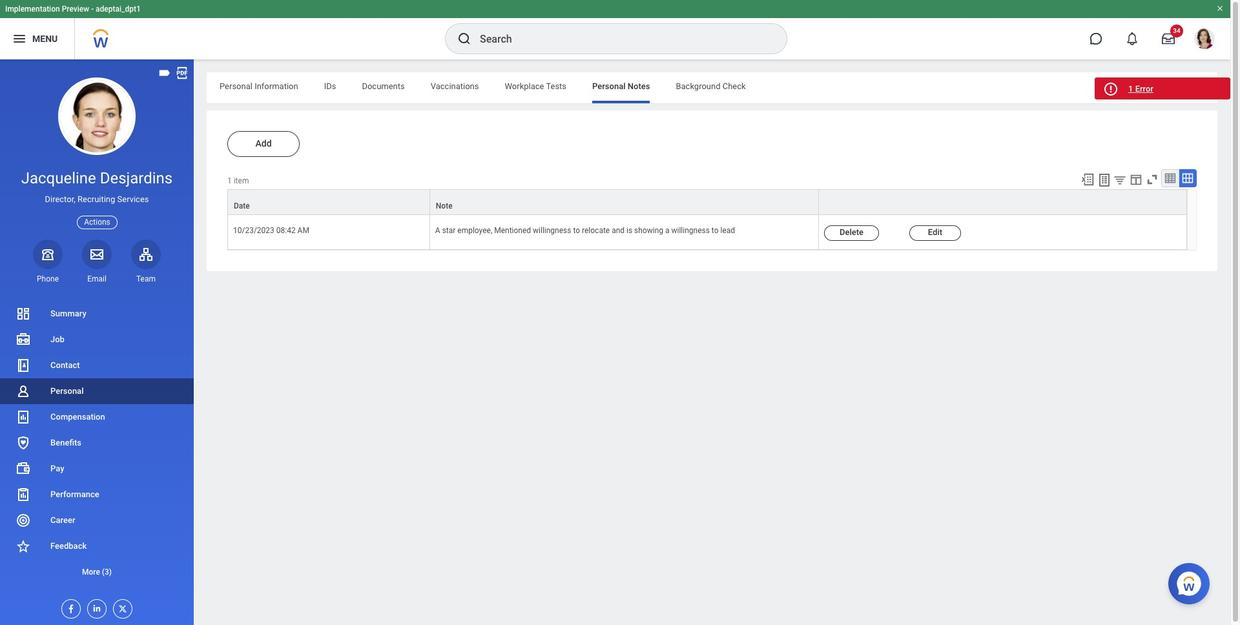 Task type: locate. For each thing, give the bounding box(es) containing it.
willingness
[[533, 226, 571, 235], [672, 226, 710, 235]]

personal left information
[[220, 81, 253, 91]]

personal for personal information
[[220, 81, 253, 91]]

star
[[442, 226, 456, 235]]

0 horizontal spatial willingness
[[533, 226, 571, 235]]

pay link
[[0, 456, 194, 482]]

1 left item
[[227, 176, 232, 185]]

actions
[[84, 217, 110, 226]]

personal left notes
[[592, 81, 626, 91]]

benefits link
[[0, 430, 194, 456]]

-
[[91, 5, 94, 14]]

background
[[676, 81, 721, 91]]

toolbar
[[1075, 169, 1197, 189]]

tests
[[546, 81, 567, 91]]

tab list
[[207, 72, 1218, 103]]

navigation pane region
[[0, 59, 194, 625]]

inbox large image
[[1162, 32, 1175, 45]]

implementation
[[5, 5, 60, 14]]

1 vertical spatial 1
[[227, 176, 232, 185]]

menu button
[[0, 18, 74, 59]]

export to worksheets image
[[1097, 172, 1112, 188]]

1 to from the left
[[573, 226, 580, 235]]

to left relocate in the top of the page
[[573, 226, 580, 235]]

1 for 1 error
[[1129, 84, 1133, 94]]

personal
[[220, 81, 253, 91], [592, 81, 626, 91], [50, 386, 84, 396]]

personal for personal notes
[[592, 81, 626, 91]]

2 row from the top
[[227, 215, 1187, 250]]

close environment banner image
[[1216, 5, 1224, 12]]

0 horizontal spatial 1
[[227, 176, 232, 185]]

0 vertical spatial 1
[[1129, 84, 1133, 94]]

linkedin image
[[88, 600, 102, 614]]

contact link
[[0, 353, 194, 379]]

1
[[1129, 84, 1133, 94], [227, 176, 232, 185]]

34
[[1173, 27, 1181, 34]]

showing
[[634, 226, 663, 235]]

to left lead
[[712, 226, 719, 235]]

1 for 1 item
[[227, 176, 232, 185]]

personal down contact
[[50, 386, 84, 396]]

fullscreen image
[[1145, 172, 1160, 187]]

more (3) button
[[0, 565, 194, 580]]

row
[[227, 189, 1187, 215], [227, 215, 1187, 250]]

willingness right a
[[672, 226, 710, 235]]

job link
[[0, 327, 194, 353]]

row containing delete
[[227, 215, 1187, 250]]

documents
[[362, 81, 405, 91]]

benefits
[[50, 438, 81, 448]]

1 horizontal spatial 1
[[1129, 84, 1133, 94]]

employee,
[[458, 226, 492, 235]]

email button
[[82, 240, 112, 284]]

ids
[[324, 81, 336, 91]]

note button
[[430, 190, 818, 215]]

1 left error
[[1129, 84, 1133, 94]]

feedback image
[[16, 539, 31, 554]]

2 to from the left
[[712, 226, 719, 235]]

date button
[[228, 190, 430, 215]]

1 horizontal spatial to
[[712, 226, 719, 235]]

2 horizontal spatial personal
[[592, 81, 626, 91]]

view team image
[[138, 247, 154, 262]]

1 horizontal spatial personal
[[220, 81, 253, 91]]

x image
[[114, 600, 128, 614]]

preview
[[62, 5, 89, 14]]

exclamation image
[[1106, 85, 1116, 94]]

performance image
[[16, 487, 31, 503]]

list containing summary
[[0, 301, 194, 585]]

job
[[50, 335, 65, 344]]

willingness right mentioned in the top of the page
[[533, 226, 571, 235]]

1 inside button
[[1129, 84, 1133, 94]]

vaccinations
[[431, 81, 479, 91]]

a
[[435, 226, 440, 235]]

to
[[573, 226, 580, 235], [712, 226, 719, 235]]

summary image
[[16, 306, 31, 322]]

0 horizontal spatial personal
[[50, 386, 84, 396]]

pay
[[50, 464, 64, 474]]

services
[[117, 195, 149, 204]]

personal image
[[16, 384, 31, 399]]

notifications large image
[[1126, 32, 1139, 45]]

team
[[136, 274, 156, 283]]

email jacqueline desjardins element
[[82, 274, 112, 284]]

34 button
[[1154, 25, 1184, 53]]

career image
[[16, 513, 31, 528]]

feedback
[[50, 541, 87, 551]]

facebook image
[[62, 600, 76, 614]]

phone jacqueline desjardins element
[[33, 274, 63, 284]]

1 error button
[[1095, 78, 1231, 99]]

delete button
[[824, 226, 879, 241]]

list
[[0, 301, 194, 585]]

add button
[[227, 131, 300, 157]]

contact image
[[16, 358, 31, 373]]

personal information
[[220, 81, 298, 91]]

email
[[87, 274, 106, 283]]

desjardins
[[100, 169, 173, 187]]

and
[[612, 226, 625, 235]]

pay image
[[16, 461, 31, 477]]

10/23/2023
[[233, 226, 274, 235]]

team link
[[131, 240, 161, 284]]

lead
[[721, 226, 735, 235]]

add
[[255, 138, 272, 149]]

summary link
[[0, 301, 194, 327]]

0 horizontal spatial to
[[573, 226, 580, 235]]

career link
[[0, 508, 194, 534]]

personal link
[[0, 379, 194, 404]]

adeptai_dpt1
[[96, 5, 141, 14]]

profile logan mcneil image
[[1194, 28, 1215, 52]]

1 row from the top
[[227, 189, 1187, 215]]

job image
[[16, 332, 31, 348]]

1 horizontal spatial willingness
[[672, 226, 710, 235]]

date
[[234, 202, 250, 211]]

phone
[[37, 274, 59, 283]]



Task type: describe. For each thing, give the bounding box(es) containing it.
click to view/edit grid preferences image
[[1129, 172, 1143, 187]]

information
[[255, 81, 298, 91]]

search image
[[457, 31, 472, 47]]

benefits image
[[16, 435, 31, 451]]

am
[[298, 226, 309, 235]]

edit button
[[910, 226, 961, 241]]

career
[[50, 516, 75, 525]]

edit
[[928, 227, 943, 237]]

feedback link
[[0, 534, 194, 559]]

justify image
[[12, 31, 27, 47]]

more (3) button
[[0, 559, 194, 585]]

phone image
[[39, 247, 57, 262]]

director,
[[45, 195, 75, 204]]

jacqueline desjardins
[[21, 169, 173, 187]]

delete
[[840, 227, 864, 237]]

personal notes
[[592, 81, 650, 91]]

row containing date
[[227, 189, 1187, 215]]

1 error
[[1129, 84, 1154, 94]]

tag image
[[158, 66, 172, 80]]

workplace
[[505, 81, 544, 91]]

08:42
[[276, 226, 296, 235]]

expand table image
[[1182, 172, 1194, 185]]

compensation
[[50, 412, 105, 422]]

error
[[1135, 84, 1154, 94]]

tab list containing personal information
[[207, 72, 1218, 103]]

compensation image
[[16, 410, 31, 425]]

director, recruiting services
[[45, 195, 149, 204]]

export to excel image
[[1081, 172, 1095, 187]]

more (3)
[[82, 568, 112, 577]]

mentioned
[[494, 226, 531, 235]]

notes
[[628, 81, 650, 91]]

contact
[[50, 360, 80, 370]]

workplace tests
[[505, 81, 567, 91]]

note
[[436, 202, 453, 211]]

is
[[627, 226, 633, 235]]

table image
[[1164, 172, 1177, 185]]

a star employee, mentioned willingness to relocate and is showing a willingness to lead
[[435, 226, 735, 235]]

mail image
[[89, 247, 105, 262]]

a
[[665, 226, 670, 235]]

performance link
[[0, 482, 194, 508]]

(3)
[[102, 568, 112, 577]]

jacqueline
[[21, 169, 96, 187]]

personal inside personal link
[[50, 386, 84, 396]]

phone button
[[33, 240, 63, 284]]

implementation preview -   adeptai_dpt1
[[5, 5, 141, 14]]

summary
[[50, 309, 86, 318]]

menu
[[32, 33, 58, 44]]

recruiting
[[78, 195, 115, 204]]

compensation link
[[0, 404, 194, 430]]

10/23/2023 08:42 am
[[233, 226, 309, 235]]

item
[[234, 176, 249, 185]]

2 willingness from the left
[[672, 226, 710, 235]]

actions button
[[77, 215, 117, 229]]

check
[[723, 81, 746, 91]]

view printable version (pdf) image
[[175, 66, 189, 80]]

relocate
[[582, 226, 610, 235]]

1 item
[[227, 176, 249, 185]]

menu banner
[[0, 0, 1231, 59]]

performance
[[50, 490, 99, 499]]

background check
[[676, 81, 746, 91]]

1 willingness from the left
[[533, 226, 571, 235]]

more
[[82, 568, 100, 577]]

select to filter grid data image
[[1113, 173, 1127, 187]]

team jacqueline desjardins element
[[131, 274, 161, 284]]

Search Workday  search field
[[480, 25, 760, 53]]



Task type: vqa. For each thing, say whether or not it's contained in the screenshot.
THE AND on the top of page
yes



